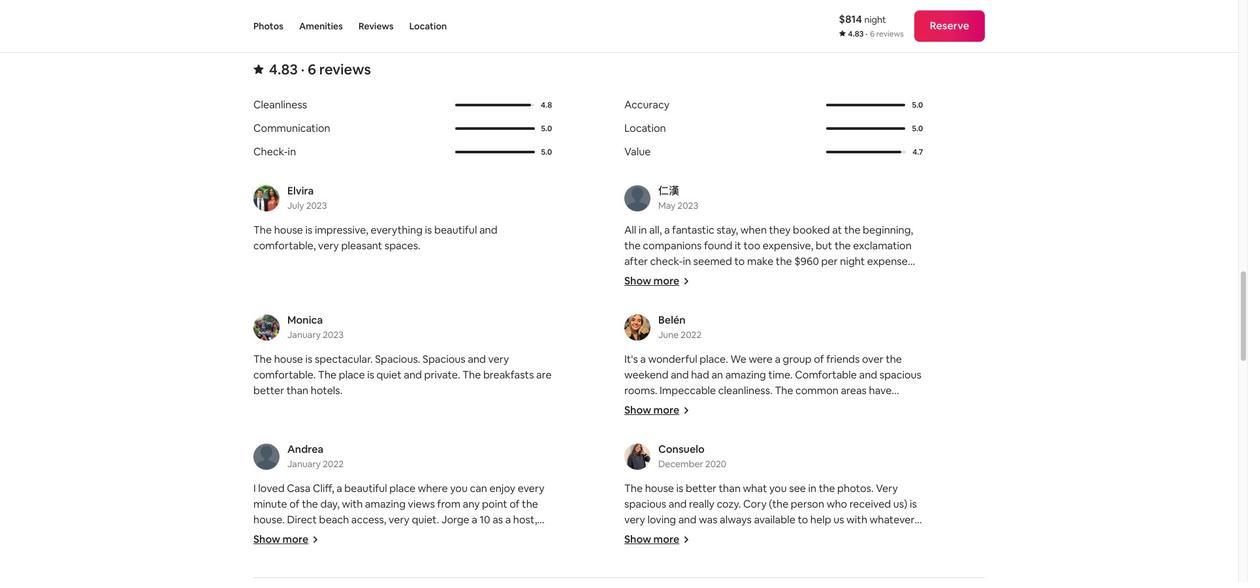Task type: vqa. For each thing, say whether or not it's contained in the screenshot.


Task type: describe. For each thing, give the bounding box(es) containing it.
5.0 for location
[[913, 124, 924, 134]]

comfortable
[[795, 369, 857, 382]]

worth
[[741, 271, 770, 284]]

what inside the house is better than what you see in the photos. very spacious and really cozy. cory (the person who received us) is very loving and was always available to help us with whatever we needed.
[[743, 482, 767, 496]]

spectacular.
[[315, 353, 373, 367]]

all
[[311, 545, 322, 559]]

you inside i loved casa cliff, a beautiful place where you can enjoy every minute of the day, with amazing views from any point of the house. direct beach access, very quiet. jorge a 10 as a host, attentive to every detail. the concierge was very helpful and attentive at all times to what we needed.
[[450, 482, 468, 496]]

if
[[781, 271, 787, 284]]

communication
[[254, 122, 330, 135]]

a up the time.
[[775, 353, 781, 367]]

the inside it's a wonderful place. we were a group of friends over the weekend and had an amazing time. comfortable and spacious rooms. impeccable cleanliness. the common areas have everything you need.
[[886, 353, 902, 367]]

0 horizontal spatial 6
[[308, 60, 316, 79]]

the down the smoke,
[[672, 286, 688, 300]]

was up galaxy on the bottom right of page
[[765, 286, 784, 300]]

wonderful
[[648, 353, 698, 367]]

show more for spacious
[[625, 533, 680, 547]]

the house is spectacular. spacious. spacious and very comfortable.  the place is quiet and private. the breakfasts are better than hotels.
[[254, 353, 552, 398]]

in down worth
[[754, 286, 763, 300]]

needed. inside i loved casa cliff, a beautiful place where you can enjoy every minute of the day, with amazing views from any point of the house. direct beach access, very quiet. jorge a 10 as a host, attentive to every detail. the concierge was very helpful and attentive at all times to what we needed.
[[409, 545, 448, 559]]

available
[[754, 514, 796, 527]]

together,
[[625, 286, 669, 300]]

2022 for andrea
[[323, 459, 344, 471]]

value
[[625, 145, 651, 159]]

spaces.
[[385, 239, 421, 253]]

more down impeccable
[[654, 404, 680, 418]]

concierge
[[393, 529, 442, 543]]

that
[[885, 302, 905, 316]]

the up that
[[883, 286, 899, 300]]

elvira image
[[254, 186, 280, 212]]

night inside all in all, a fantastic stay, when they booked at the beginning, the companions found it too expensive, but the exclamation after check-in seemed to make the $960 per night expense into cloud smoke, it was worth it if a group of people could go together, the actual check-in was more beautiful than the photos, we could also see the galaxy by the naked eye that night🌌, it was so beautiful
[[840, 255, 865, 269]]

everything inside it's a wonderful place. we were a group of friends over the weekend and had an amazing time. comfortable and spacious rooms. impeccable cleanliness. the common areas have everything you need.
[[625, 400, 677, 414]]

elvira image
[[254, 186, 280, 212]]

group inside it's a wonderful place. we were a group of friends over the weekend and had an amazing time. comfortable and spacious rooms. impeccable cleanliness. the common areas have everything you need.
[[783, 353, 812, 367]]

you inside the house is better than what you see in the photos. very spacious and really cozy. cory (the person who received us) is very loving and was always available to help us with whatever we needed.
[[770, 482, 787, 496]]

cliff,
[[313, 482, 334, 496]]

than inside all in all, a fantastic stay, when they booked at the beginning, the companions found it too expensive, but the exclamation after check-in seemed to make the $960 per night expense into cloud smoke, it was worth it if a group of people could go together, the actual check-in was more beautiful than the photos, we could also see the galaxy by the naked eye that night🌌, it was so beautiful
[[859, 286, 881, 300]]

place.
[[700, 353, 729, 367]]

detail.
[[341, 529, 370, 543]]

show more for minute
[[254, 533, 309, 547]]

galaxy
[[768, 302, 799, 316]]

4.8
[[541, 100, 552, 111]]

1 vertical spatial ·
[[301, 60, 305, 79]]

0 vertical spatial check-
[[651, 255, 683, 269]]

may
[[659, 200, 676, 212]]

was left so
[[676, 318, 695, 331]]

check-
[[254, 145, 288, 159]]

reviews
[[359, 20, 394, 32]]

monica
[[288, 314, 323, 327]]

too
[[744, 239, 761, 253]]

1 horizontal spatial 6
[[871, 29, 875, 39]]

as
[[493, 514, 503, 527]]

than inside the house is better than what you see in the photos. very spacious and really cozy. cory (the person who received us) is very loving and was always available to help us with whatever we needed.
[[719, 482, 741, 496]]

show for it's a wonderful place. we were a group of friends over the weekend and had an amazing time. comfortable and spacious rooms. impeccable cleanliness. the common areas have everything you need.
[[625, 404, 652, 418]]

andrea january 2022
[[288, 443, 344, 471]]

place inside 'the house is spectacular. spacious. spacious and very comfortable.  the place is quiet and private. the breakfasts are better than hotels.'
[[339, 369, 365, 382]]

person
[[791, 498, 825, 512]]

0 vertical spatial 4.83
[[849, 29, 864, 39]]

show more for the
[[625, 275, 680, 288]]

a right it's
[[641, 353, 646, 367]]

the up hotels.
[[318, 369, 337, 382]]

4.7
[[913, 147, 924, 158]]

hotels.
[[311, 384, 343, 398]]

naked
[[833, 302, 863, 316]]

$814 night
[[839, 12, 886, 26]]

help
[[811, 514, 832, 527]]

at inside all in all, a fantastic stay, when they booked at the beginning, the companions found it too expensive, but the exclamation after check-in seemed to make the $960 per night expense into cloud smoke, it was worth it if a group of people could go together, the actual check-in was more beautiful than the photos, we could also see the galaxy by the naked eye that night🌌, it was so beautiful
[[833, 224, 842, 237]]

quiet
[[377, 369, 402, 382]]

1 vertical spatial every
[[312, 529, 339, 543]]

spacious inside it's a wonderful place. we were a group of friends over the weekend and had an amazing time. comfortable and spacious rooms. impeccable cleanliness. the common areas have everything you need.
[[880, 369, 922, 382]]

it right night🌌, on the bottom right
[[667, 318, 674, 331]]

i
[[254, 482, 256, 496]]

we
[[731, 353, 747, 367]]

private.
[[424, 369, 461, 382]]

time.
[[769, 369, 793, 382]]

breakfasts
[[483, 369, 534, 382]]

house inside the house is better than what you see in the photos. very spacious and really cozy. cory (the person who received us) is very loving and was always available to help us with whatever we needed.
[[645, 482, 674, 496]]

casa
[[287, 482, 311, 496]]

show for i loved casa cliff, a beautiful place where you can enjoy every minute of the day, with amazing views from any point of the house. direct beach access, very quiet. jorge a 10 as a host, attentive to every detail. the concierge was very helpful and attentive at all times to what we needed.
[[254, 533, 280, 547]]

june
[[659, 329, 679, 341]]

the inside the house is better than what you see in the photos. very spacious and really cozy. cory (the person who received us) is very loving and was always available to help us with whatever we needed.
[[625, 482, 643, 496]]

spacious inside the house is better than what you see in the photos. very spacious and really cozy. cory (the person who received us) is very loving and was always available to help us with whatever we needed.
[[625, 498, 667, 512]]

amazing inside it's a wonderful place. we were a group of friends over the weekend and had an amazing time. comfortable and spacious rooms. impeccable cleanliness. the common areas have everything you need.
[[726, 369, 766, 382]]

to inside the house is better than what you see in the photos. very spacious and really cozy. cory (the person who received us) is very loving and was always available to help us with whatever we needed.
[[798, 514, 809, 527]]

1 horizontal spatial could
[[877, 271, 904, 284]]

we inside all in all, a fantastic stay, when they booked at the beginning, the companions found it too expensive, but the exclamation after check-in seemed to make the $960 per night expense into cloud smoke, it was worth it if a group of people could go together, the actual check-in was more beautiful than the photos, we could also see the galaxy by the naked eye that night🌌, it was so beautiful
[[663, 302, 677, 316]]

1 horizontal spatial every
[[518, 482, 545, 496]]

views
[[408, 498, 435, 512]]

comfortable.
[[254, 369, 316, 382]]

place inside i loved casa cliff, a beautiful place where you can enjoy every minute of the day, with amazing views from any point of the house. direct beach access, very quiet. jorge a 10 as a host, attentive to every detail. the concierge was very helpful and attentive at all times to what we needed.
[[390, 482, 416, 496]]

2022 for belén
[[681, 329, 702, 341]]

loving
[[648, 514, 676, 527]]

andrea
[[288, 443, 324, 457]]

us
[[834, 514, 845, 527]]

the down 'all'
[[625, 239, 641, 253]]

elvira
[[288, 184, 314, 198]]

the up the exclamation
[[845, 224, 861, 237]]

the up "direct"
[[302, 498, 318, 512]]

it left too
[[735, 239, 742, 253]]

common
[[796, 384, 839, 398]]

comfortable,
[[254, 239, 316, 253]]

impressive,
[[315, 224, 369, 237]]

jorge
[[442, 514, 470, 527]]

list containing elvira
[[248, 184, 991, 573]]

smoke,
[[674, 271, 709, 284]]

show more button for the
[[625, 275, 690, 288]]

where
[[418, 482, 448, 496]]

more for host,
[[283, 533, 309, 547]]

belén june 2022
[[659, 314, 702, 341]]

times
[[324, 545, 351, 559]]

point
[[482, 498, 507, 512]]

1 horizontal spatial ·
[[866, 29, 868, 39]]

everything inside the house is impressive, everything is beautiful and comfortable, very pleasant spaces.
[[371, 224, 423, 237]]

have
[[869, 384, 892, 398]]

(the
[[769, 498, 789, 512]]

仁漢
[[659, 184, 680, 198]]

it down seemed
[[711, 271, 718, 284]]

from
[[437, 498, 461, 512]]

we inside the house is better than what you see in the photos. very spacious and really cozy. cory (the person who received us) is very loving and was always available to help us with whatever we needed.
[[625, 529, 639, 543]]

0 horizontal spatial 4.83 · 6 reviews
[[269, 60, 371, 79]]

elvira july 2023
[[288, 184, 327, 212]]

can
[[470, 482, 487, 496]]

us)
[[894, 498, 908, 512]]

after
[[625, 255, 648, 269]]

we inside i loved casa cliff, a beautiful place where you can enjoy every minute of the day, with amazing views from any point of the house. direct beach access, very quiet. jorge a 10 as a host, attentive to every detail. the concierge was very helpful and attentive at all times to what we needed.
[[392, 545, 406, 559]]

the up comfortable.
[[254, 353, 272, 367]]

a right the all,
[[665, 224, 670, 237]]

by
[[801, 302, 813, 316]]

amenities
[[299, 20, 343, 32]]

exclamation
[[854, 239, 912, 253]]

received
[[850, 498, 891, 512]]

$960
[[795, 255, 819, 269]]

seemed
[[694, 255, 732, 269]]

1 horizontal spatial location
[[625, 122, 666, 135]]

beach
[[319, 514, 349, 527]]

photos button
[[254, 0, 284, 52]]

any
[[463, 498, 480, 512]]

a right 'if'
[[789, 271, 795, 284]]

host,
[[513, 514, 537, 527]]

1 vertical spatial could
[[680, 302, 706, 316]]

you inside it's a wonderful place. we were a group of friends over the weekend and had an amazing time. comfortable and spacious rooms. impeccable cleanliness. the common areas have everything you need.
[[679, 400, 696, 414]]

it's a wonderful place. we were a group of friends over the weekend and had an amazing time. comfortable and spacious rooms. impeccable cleanliness. the common areas have everything you need.
[[625, 353, 922, 414]]

rooms.
[[625, 384, 658, 398]]

1 vertical spatial check-
[[722, 286, 754, 300]]

5.0 for accuracy
[[913, 100, 924, 111]]

and inside the house is impressive, everything is beautiful and comfortable, very pleasant spaces.
[[480, 224, 498, 237]]

night🌌,
[[625, 318, 665, 331]]

consuelo image
[[625, 444, 651, 471]]

companions
[[643, 239, 702, 253]]



Task type: locate. For each thing, give the bounding box(es) containing it.
in down communication
[[288, 145, 296, 159]]

all in all, a fantastic stay, when they booked at the beginning, the companions found it too expensive, but the exclamation after check-in seemed to make the $960 per night expense into cloud smoke, it was worth it if a group of people could go together, the actual check-in was more beautiful than the photos, we could also see the galaxy by the naked eye that night🌌, it was so beautiful
[[625, 224, 919, 331]]

1 vertical spatial night
[[840, 255, 865, 269]]

1 vertical spatial 6
[[308, 60, 316, 79]]

1 horizontal spatial you
[[679, 400, 696, 414]]

of down per at the right top of the page
[[829, 271, 839, 284]]

had
[[691, 369, 710, 382]]

2023 inside elvira july 2023
[[306, 200, 327, 212]]

place down "spectacular."
[[339, 369, 365, 382]]

better down comfortable.
[[254, 384, 284, 398]]

in right 'all'
[[639, 224, 647, 237]]

needed. down "loving"
[[641, 529, 681, 543]]

of up comfortable
[[814, 353, 824, 367]]

location right reviews button
[[410, 20, 447, 32]]

0 horizontal spatial place
[[339, 369, 365, 382]]

better up really on the bottom of the page
[[686, 482, 717, 496]]

to inside all in all, a fantastic stay, when they booked at the beginning, the companions found it too expensive, but the exclamation after check-in seemed to make the $960 per night expense into cloud smoke, it was worth it if a group of people could go together, the actual check-in was more beautiful than the photos, we could also see the galaxy by the naked eye that night🌌, it was so beautiful
[[735, 255, 745, 269]]

1 horizontal spatial spacious
[[880, 369, 922, 382]]

reviews button
[[359, 0, 394, 52]]

better inside 'the house is spectacular. spacious. spacious and very comfortable.  the place is quiet and private. the breakfasts are better than hotels.'
[[254, 384, 284, 398]]

2023 up "spectacular."
[[323, 329, 344, 341]]

the up the comfortable,
[[254, 224, 272, 237]]

the inside the house is impressive, everything is beautiful and comfortable, very pleasant spaces.
[[254, 224, 272, 237]]

0 horizontal spatial everything
[[371, 224, 423, 237]]

· up cleanliness
[[301, 60, 305, 79]]

night inside $814 night
[[865, 14, 886, 25]]

0 horizontal spatial see
[[730, 302, 747, 316]]

show more down rooms.
[[625, 404, 680, 418]]

beautiful inside i loved casa cliff, a beautiful place where you can enjoy every minute of the day, with amazing views from any point of the house. direct beach access, very quiet. jorge a 10 as a host, attentive to every detail. the concierge was very helpful and attentive at all times to what we needed.
[[345, 482, 387, 496]]

2023 right july
[[306, 200, 327, 212]]

4.83 · 6 reviews down amenities button
[[269, 60, 371, 79]]

the right "but"
[[835, 239, 851, 253]]

list
[[248, 184, 991, 573]]

0 horizontal spatial amazing
[[365, 498, 406, 512]]

0 vertical spatial place
[[339, 369, 365, 382]]

more for it
[[654, 275, 680, 288]]

show more button for minute
[[254, 533, 319, 547]]

2022 inside the "andrea january 2022"
[[323, 459, 344, 471]]

the house is impressive, everything is beautiful and comfortable, very pleasant spaces.
[[254, 224, 498, 253]]

1 vertical spatial 4.83
[[269, 60, 298, 79]]

place up views
[[390, 482, 416, 496]]

仁漢 may 2023
[[659, 184, 699, 212]]

1 vertical spatial what
[[366, 545, 390, 559]]

the down the time.
[[775, 384, 794, 398]]

belén
[[659, 314, 686, 327]]

actual
[[690, 286, 720, 300]]

it
[[735, 239, 742, 253], [711, 271, 718, 284], [772, 271, 779, 284], [667, 318, 674, 331]]

all,
[[650, 224, 662, 237]]

1 vertical spatial house
[[274, 353, 303, 367]]

stay,
[[717, 224, 739, 237]]

4.83 up cleanliness
[[269, 60, 298, 79]]

0 horizontal spatial location
[[410, 20, 447, 32]]

check-in
[[254, 145, 296, 159]]

group inside all in all, a fantastic stay, when they booked at the beginning, the companions found it too expensive, but the exclamation after check-in seemed to make the $960 per night expense into cloud smoke, it was worth it if a group of people could go together, the actual check-in was more beautiful than the photos, we could also see the galaxy by the naked eye that night🌌, it was so beautiful
[[797, 271, 826, 284]]

0 vertical spatial with
[[342, 498, 363, 512]]

$814
[[839, 12, 863, 26]]

an
[[712, 369, 723, 382]]

you up "from"
[[450, 482, 468, 496]]

january for andrea
[[288, 459, 321, 471]]

impeccable
[[660, 384, 716, 398]]

1 vertical spatial attentive
[[254, 545, 297, 559]]

very
[[876, 482, 898, 496]]

reserve
[[930, 19, 970, 33]]

1 vertical spatial 2022
[[323, 459, 344, 471]]

and
[[480, 224, 498, 237], [468, 353, 486, 367], [404, 369, 422, 382], [671, 369, 689, 382], [860, 369, 878, 382], [669, 498, 687, 512], [679, 514, 697, 527], [523, 529, 541, 543]]

2 horizontal spatial you
[[770, 482, 787, 496]]

in up the smoke,
[[683, 255, 691, 269]]

show more button
[[625, 275, 690, 288], [625, 404, 690, 418], [254, 533, 319, 547], [625, 533, 690, 547]]

1 horizontal spatial we
[[625, 529, 639, 543]]

so
[[697, 318, 708, 331]]

1 horizontal spatial check-
[[722, 286, 754, 300]]

1 horizontal spatial 4.83 · 6 reviews
[[849, 29, 904, 39]]

you
[[679, 400, 696, 414], [450, 482, 468, 496], [770, 482, 787, 496]]

1 horizontal spatial 4.83
[[849, 29, 864, 39]]

could up so
[[680, 302, 706, 316]]

2023
[[306, 200, 327, 212], [678, 200, 699, 212], [323, 329, 344, 341]]

1 horizontal spatial amazing
[[726, 369, 766, 382]]

weekend
[[625, 369, 669, 382]]

1 horizontal spatial better
[[686, 482, 717, 496]]

amazing inside i loved casa cliff, a beautiful place where you can enjoy every minute of the day, with amazing views from any point of the house. direct beach access, very quiet. jorge a 10 as a host, attentive to every detail. the concierge was very helpful and attentive at all times to what we needed.
[[365, 498, 406, 512]]

was inside the house is better than what you see in the photos. very spacious and really cozy. cory (the person who received us) is very loving and was always available to help us with whatever we needed.
[[699, 514, 718, 527]]

andrea image
[[254, 444, 280, 471], [254, 444, 280, 471]]

6
[[871, 29, 875, 39], [308, 60, 316, 79]]

of up "host,"
[[510, 498, 520, 512]]

night right $814
[[865, 14, 886, 25]]

what
[[743, 482, 767, 496], [366, 545, 390, 559]]

we
[[663, 302, 677, 316], [625, 529, 639, 543], [392, 545, 406, 559]]

beautiful inside the house is impressive, everything is beautiful and comfortable, very pleasant spaces.
[[434, 224, 477, 237]]

1 vertical spatial see
[[790, 482, 806, 496]]

direct
[[287, 514, 317, 527]]

0 horizontal spatial at
[[299, 545, 309, 559]]

show down rooms.
[[625, 404, 652, 418]]

0 vertical spatial spacious
[[880, 369, 922, 382]]

needed. down concierge at the left
[[409, 545, 448, 559]]

the up "host,"
[[522, 498, 538, 512]]

are
[[536, 369, 552, 382]]

beautiful
[[434, 224, 477, 237], [814, 286, 856, 300], [711, 318, 753, 331], [345, 482, 387, 496]]

in inside the house is better than what you see in the photos. very spacious and really cozy. cory (the person who received us) is very loving and was always available to help us with whatever we needed.
[[809, 482, 817, 496]]

than
[[859, 286, 881, 300], [287, 384, 309, 398], [719, 482, 741, 496]]

to down too
[[735, 255, 745, 269]]

of down casa
[[290, 498, 300, 512]]

2 vertical spatial than
[[719, 482, 741, 496]]

when
[[741, 224, 767, 237]]

every right the enjoy
[[518, 482, 545, 496]]

2023 for 仁漢
[[678, 200, 699, 212]]

0 vertical spatial every
[[518, 482, 545, 496]]

fantastic
[[672, 224, 715, 237]]

1 attentive from the top
[[254, 529, 297, 543]]

it left 'if'
[[772, 271, 779, 284]]

0 vertical spatial 6
[[871, 29, 875, 39]]

the right by
[[815, 302, 831, 316]]

1 vertical spatial we
[[625, 529, 639, 543]]

0 vertical spatial see
[[730, 302, 747, 316]]

·
[[866, 29, 868, 39], [301, 60, 305, 79]]

a right the "cliff,"
[[337, 482, 342, 496]]

1 horizontal spatial reviews
[[877, 29, 904, 39]]

very down 10
[[465, 529, 486, 543]]

more right into in the top of the page
[[654, 275, 680, 288]]

0 vertical spatial everything
[[371, 224, 423, 237]]

very up concierge at the left
[[389, 514, 410, 527]]

0 vertical spatial needed.
[[641, 529, 681, 543]]

1 horizontal spatial everything
[[625, 400, 677, 414]]

1 horizontal spatial than
[[719, 482, 741, 496]]

see inside all in all, a fantastic stay, when they booked at the beginning, the companions found it too expensive, but the exclamation after check-in seemed to make the $960 per night expense into cloud smoke, it was worth it if a group of people could go together, the actual check-in was more beautiful than the photos, we could also see the galaxy by the naked eye that night🌌, it was so beautiful
[[730, 302, 747, 316]]

the up 'if'
[[776, 255, 792, 269]]

location down 'accuracy' at the right of the page
[[625, 122, 666, 135]]

found
[[704, 239, 733, 253]]

cozy.
[[717, 498, 741, 512]]

0 vertical spatial we
[[663, 302, 677, 316]]

0 vertical spatial attentive
[[254, 529, 297, 543]]

could down expense
[[877, 271, 904, 284]]

5.0 out of 5.0 image
[[827, 104, 906, 107], [827, 104, 906, 107], [455, 128, 535, 130], [455, 128, 535, 130], [827, 128, 906, 130], [827, 128, 906, 130], [455, 151, 535, 154], [455, 151, 535, 154]]

1 horizontal spatial at
[[833, 224, 842, 237]]

0 horizontal spatial reviews
[[319, 60, 371, 79]]

1 vertical spatial than
[[287, 384, 309, 398]]

everything up spaces.
[[371, 224, 423, 237]]

monica image
[[254, 315, 280, 341]]

beginning,
[[863, 224, 914, 237]]

but
[[816, 239, 833, 253]]

amazing up access,
[[365, 498, 406, 512]]

0 vertical spatial what
[[743, 482, 767, 496]]

2023 right may
[[678, 200, 699, 212]]

show more button for weekend
[[625, 404, 690, 418]]

to
[[735, 255, 745, 269], [798, 514, 809, 527], [299, 529, 310, 543], [353, 545, 364, 559]]

really
[[689, 498, 715, 512]]

accuracy
[[625, 98, 670, 112]]

over
[[862, 353, 884, 367]]

the right private.
[[463, 369, 481, 382]]

the inside i loved casa cliff, a beautiful place where you can enjoy every minute of the day, with amazing views from any point of the house. direct beach access, very quiet. jorge a 10 as a host, attentive to every detail. the concierge was very helpful and attentive at all times to what we needed.
[[373, 529, 391, 543]]

仁漢 image
[[625, 186, 651, 212], [625, 186, 651, 212]]

the left galaxy on the bottom right of page
[[749, 302, 765, 316]]

minute
[[254, 498, 287, 512]]

at left all
[[299, 545, 309, 559]]

1 vertical spatial reviews
[[319, 60, 371, 79]]

check- down worth
[[722, 286, 754, 300]]

house inside 'the house is spectacular. spacious. spacious and very comfortable.  the place is quiet and private. the breakfasts are better than hotels.'
[[274, 353, 303, 367]]

than up cozy.
[[719, 482, 741, 496]]

0 horizontal spatial needed.
[[409, 545, 448, 559]]

0 vertical spatial night
[[865, 14, 886, 25]]

than down comfortable.
[[287, 384, 309, 398]]

show for the house is better than what you see in the photos. very spacious and really cozy. cory (the person who received us) is very loving and was always available to help us with whatever we needed.
[[625, 533, 652, 547]]

with inside the house is better than what you see in the photos. very spacious and really cozy. cory (the person who received us) is very loving and was always available to help us with whatever we needed.
[[847, 514, 868, 527]]

1 vertical spatial amazing
[[365, 498, 406, 512]]

very inside the house is impressive, everything is beautiful and comfortable, very pleasant spaces.
[[318, 239, 339, 253]]

house.
[[254, 514, 285, 527]]

0 vertical spatial better
[[254, 384, 284, 398]]

place
[[339, 369, 365, 382], [390, 482, 416, 496]]

house inside the house is impressive, everything is beautiful and comfortable, very pleasant spaces.
[[274, 224, 303, 237]]

more down "direct"
[[283, 533, 309, 547]]

0 vertical spatial ·
[[866, 29, 868, 39]]

was inside i loved casa cliff, a beautiful place where you can enjoy every minute of the day, with amazing views from any point of the house. direct beach access, very quiet. jorge a 10 as a host, attentive to every detail. the concierge was very helpful and attentive at all times to what we needed.
[[444, 529, 462, 543]]

0 horizontal spatial we
[[392, 545, 406, 559]]

0 horizontal spatial could
[[680, 302, 706, 316]]

0 vertical spatial at
[[833, 224, 842, 237]]

2 january from the top
[[288, 459, 321, 471]]

0 horizontal spatial you
[[450, 482, 468, 496]]

house for monica
[[274, 353, 303, 367]]

very inside 'the house is spectacular. spacious. spacious and very comfortable.  the place is quiet and private. the breakfasts are better than hotels.'
[[488, 353, 509, 367]]

0 horizontal spatial what
[[366, 545, 390, 559]]

photos,
[[625, 302, 661, 316]]

2023 inside 仁漢 may 2023
[[678, 200, 699, 212]]

1 horizontal spatial see
[[790, 482, 806, 496]]

5.0 for communication
[[541, 124, 552, 134]]

1 vertical spatial location
[[625, 122, 666, 135]]

1 horizontal spatial place
[[390, 482, 416, 496]]

show down house.
[[254, 533, 280, 547]]

at up "but"
[[833, 224, 842, 237]]

check- down companions
[[651, 255, 683, 269]]

0 vertical spatial house
[[274, 224, 303, 237]]

was
[[720, 271, 739, 284], [765, 286, 784, 300], [676, 318, 695, 331], [699, 514, 718, 527], [444, 529, 462, 543]]

january inside the "andrea january 2022"
[[288, 459, 321, 471]]

quiet.
[[412, 514, 439, 527]]

0 vertical spatial reviews
[[877, 29, 904, 39]]

0 vertical spatial location
[[410, 20, 447, 32]]

the house is better than what you see in the photos. very spacious and really cozy. cory (the person who received us) is very loving and was always available to help us with whatever we needed.
[[625, 482, 917, 543]]

1 vertical spatial with
[[847, 514, 868, 527]]

make
[[747, 255, 774, 269]]

show down after at top
[[625, 275, 652, 288]]

belén image
[[625, 315, 651, 341]]

more down "loving"
[[654, 533, 680, 547]]

what inside i loved casa cliff, a beautiful place where you can enjoy every minute of the day, with amazing views from any point of the house. direct beach access, very quiet. jorge a 10 as a host, attentive to every detail. the concierge was very helpful and attentive at all times to what we needed.
[[366, 545, 390, 559]]

2 horizontal spatial than
[[859, 286, 881, 300]]

you up the (the
[[770, 482, 787, 496]]

cleanliness
[[254, 98, 307, 112]]

2 vertical spatial house
[[645, 482, 674, 496]]

show more down "loving"
[[625, 533, 680, 547]]

show more for weekend
[[625, 404, 680, 418]]

everything down rooms.
[[625, 400, 677, 414]]

very
[[318, 239, 339, 253], [488, 353, 509, 367], [389, 514, 410, 527], [625, 514, 646, 527], [465, 529, 486, 543]]

1 vertical spatial group
[[783, 353, 812, 367]]

very down impressive,
[[318, 239, 339, 253]]

0 horizontal spatial check-
[[651, 255, 683, 269]]

4.83 · 6 reviews
[[849, 29, 904, 39], [269, 60, 371, 79]]

2023 for monica
[[323, 329, 344, 341]]

2022 up the "cliff,"
[[323, 459, 344, 471]]

who
[[827, 498, 848, 512]]

photos.
[[838, 482, 874, 496]]

a right as
[[506, 514, 511, 527]]

0 horizontal spatial ·
[[301, 60, 305, 79]]

all
[[625, 224, 637, 237]]

0 vertical spatial group
[[797, 271, 826, 284]]

group down '$960'
[[797, 271, 826, 284]]

1 january from the top
[[288, 329, 321, 341]]

1 vertical spatial place
[[390, 482, 416, 496]]

with right 'us'
[[847, 514, 868, 527]]

eye
[[865, 302, 882, 316]]

4.8 out of 5.0 image
[[455, 104, 535, 107], [455, 104, 531, 107]]

was down seemed
[[720, 271, 739, 284]]

1 horizontal spatial with
[[847, 514, 868, 527]]

the down consuelo image
[[625, 482, 643, 496]]

more inside all in all, a fantastic stay, when they booked at the beginning, the companions found it too expensive, but the exclamation after check-in seemed to make the $960 per night expense into cloud smoke, it was worth it if a group of people could go together, the actual check-in was more beautiful than the photos, we could also see the galaxy by the naked eye that night🌌, it was so beautiful
[[786, 286, 811, 300]]

show more button for spacious
[[625, 533, 690, 547]]

to down the detail.
[[353, 545, 364, 559]]

loved
[[258, 482, 285, 496]]

2020
[[706, 459, 727, 471]]

see
[[730, 302, 747, 316], [790, 482, 806, 496]]

belén image
[[625, 315, 651, 341]]

the up who
[[819, 482, 835, 496]]

· down $814 night
[[866, 29, 868, 39]]

see up person
[[790, 482, 806, 496]]

2 attentive from the top
[[254, 545, 297, 559]]

4.83 · 6 reviews down $814 night
[[849, 29, 904, 39]]

at inside i loved casa cliff, a beautiful place where you can enjoy every minute of the day, with amazing views from any point of the house. direct beach access, very quiet. jorge a 10 as a host, attentive to every detail. the concierge was very helpful and attentive at all times to what we needed.
[[299, 545, 309, 559]]

0 vertical spatial than
[[859, 286, 881, 300]]

0 horizontal spatial 4.83
[[269, 60, 298, 79]]

5.0 for check-in
[[541, 147, 552, 158]]

2023 for elvira
[[306, 200, 327, 212]]

0 vertical spatial january
[[288, 329, 321, 341]]

house for elvira
[[274, 224, 303, 237]]

more up by
[[786, 286, 811, 300]]

4.7 out of 5.0 image
[[827, 151, 906, 154], [827, 151, 902, 154]]

night up people
[[840, 255, 865, 269]]

the inside it's a wonderful place. we were a group of friends over the weekend and had an amazing time. comfortable and spacious rooms. impeccable cleanliness. the common areas have everything you need.
[[775, 384, 794, 398]]

0 vertical spatial could
[[877, 271, 904, 284]]

what down the detail.
[[366, 545, 390, 559]]

december
[[659, 459, 704, 471]]

to down "direct"
[[299, 529, 310, 543]]

very up breakfasts on the left of the page
[[488, 353, 509, 367]]

the down access,
[[373, 529, 391, 543]]

of inside it's a wonderful place. we were a group of friends over the weekend and had an amazing time. comfortable and spacious rooms. impeccable cleanliness. the common areas have everything you need.
[[814, 353, 824, 367]]

better inside the house is better than what you see in the photos. very spacious and really cozy. cory (the person who received us) is very loving and was always available to help us with whatever we needed.
[[686, 482, 717, 496]]

what up cory
[[743, 482, 767, 496]]

than inside 'the house is spectacular. spacious. spacious and very comfortable.  the place is quiet and private. the breakfasts are better than hotels.'
[[287, 384, 309, 398]]

january inside monica january 2023
[[288, 329, 321, 341]]

of inside all in all, a fantastic stay, when they booked at the beginning, the companions found it too expensive, but the exclamation after check-in seemed to make the $960 per night expense into cloud smoke, it was worth it if a group of people could go together, the actual check-in was more beautiful than the photos, we could also see the galaxy by the naked eye that night🌌, it was so beautiful
[[829, 271, 839, 284]]

see right also
[[730, 302, 747, 316]]

also
[[709, 302, 728, 316]]

monica image
[[254, 315, 280, 341]]

expense
[[868, 255, 908, 269]]

enjoy
[[490, 482, 516, 496]]

house up comfortable.
[[274, 353, 303, 367]]

1 horizontal spatial needed.
[[641, 529, 681, 543]]

spacious up "loving"
[[625, 498, 667, 512]]

1 vertical spatial needed.
[[409, 545, 448, 559]]

show more button down "direct"
[[254, 533, 319, 547]]

show more down house.
[[254, 533, 309, 547]]

more for needed.
[[654, 533, 680, 547]]

show down "loving"
[[625, 533, 652, 547]]

january down the "andrea"
[[288, 459, 321, 471]]

day,
[[320, 498, 340, 512]]

photos
[[254, 20, 284, 32]]

needed. inside the house is better than what you see in the photos. very spacious and really cozy. cory (the person who received us) is very loving and was always available to help us with whatever we needed.
[[641, 529, 681, 543]]

2022 inside belén june 2022
[[681, 329, 702, 341]]

show for all in all, a fantastic stay, when they booked at the beginning, the companions found it too expensive, but the exclamation after check-in seemed to make the $960 per night expense into cloud smoke, it was worth it if a group of people could go together, the actual check-in was more beautiful than the photos, we could also see the galaxy by the naked eye that night🌌, it was so beautiful
[[625, 275, 652, 288]]

show more down after at top
[[625, 275, 680, 288]]

check-
[[651, 255, 683, 269], [722, 286, 754, 300]]

0 horizontal spatial every
[[312, 529, 339, 543]]

2 horizontal spatial we
[[663, 302, 677, 316]]

consuelo image
[[625, 444, 651, 471]]

0 horizontal spatial with
[[342, 498, 363, 512]]

0 horizontal spatial better
[[254, 384, 284, 398]]

1 horizontal spatial what
[[743, 482, 767, 496]]

with inside i loved casa cliff, a beautiful place where you can enjoy every minute of the day, with amazing views from any point of the house. direct beach access, very quiet. jorge a 10 as a host, attentive to every detail. the concierge was very helpful and attentive at all times to what we needed.
[[342, 498, 363, 512]]

1 horizontal spatial 2022
[[681, 329, 702, 341]]

1 vertical spatial spacious
[[625, 498, 667, 512]]

was down really on the bottom of the page
[[699, 514, 718, 527]]

4.83 down $814
[[849, 29, 864, 39]]

and inside i loved casa cliff, a beautiful place where you can enjoy every minute of the day, with amazing views from any point of the house. direct beach access, very quiet. jorge a 10 as a host, attentive to every detail. the concierge was very helpful and attentive at all times to what we needed.
[[523, 529, 541, 543]]

very inside the house is better than what you see in the photos. very spacious and really cozy. cory (the person who received us) is very loving and was always available to help us with whatever we needed.
[[625, 514, 646, 527]]

very left "loving"
[[625, 514, 646, 527]]

0 horizontal spatial than
[[287, 384, 309, 398]]

2022 right june
[[681, 329, 702, 341]]

1 vertical spatial better
[[686, 482, 717, 496]]

0 horizontal spatial spacious
[[625, 498, 667, 512]]

1 vertical spatial january
[[288, 459, 321, 471]]

january for monica
[[288, 329, 321, 341]]

they
[[769, 224, 791, 237]]

need.
[[699, 400, 726, 414]]

see inside the house is better than what you see in the photos. very spacious and really cozy. cory (the person who received us) is very loving and was always available to help us with whatever we needed.
[[790, 482, 806, 496]]

consuelo december 2020
[[659, 443, 727, 471]]

it's
[[625, 353, 638, 367]]

1 vertical spatial 4.83 · 6 reviews
[[269, 60, 371, 79]]

the inside the house is better than what you see in the photos. very spacious and really cozy. cory (the person who received us) is very loving and was always available to help us with whatever we needed.
[[819, 482, 835, 496]]

monica january 2023
[[288, 314, 344, 341]]

2023 inside monica january 2023
[[323, 329, 344, 341]]

areas
[[841, 384, 867, 398]]

the
[[845, 224, 861, 237], [625, 239, 641, 253], [835, 239, 851, 253], [776, 255, 792, 269], [672, 286, 688, 300], [883, 286, 899, 300], [749, 302, 765, 316], [815, 302, 831, 316], [886, 353, 902, 367], [819, 482, 835, 496], [302, 498, 318, 512], [522, 498, 538, 512]]

show more button down after at top
[[625, 275, 690, 288]]

needed.
[[641, 529, 681, 543], [409, 545, 448, 559]]

a left 10
[[472, 514, 478, 527]]

0 vertical spatial amazing
[[726, 369, 766, 382]]



